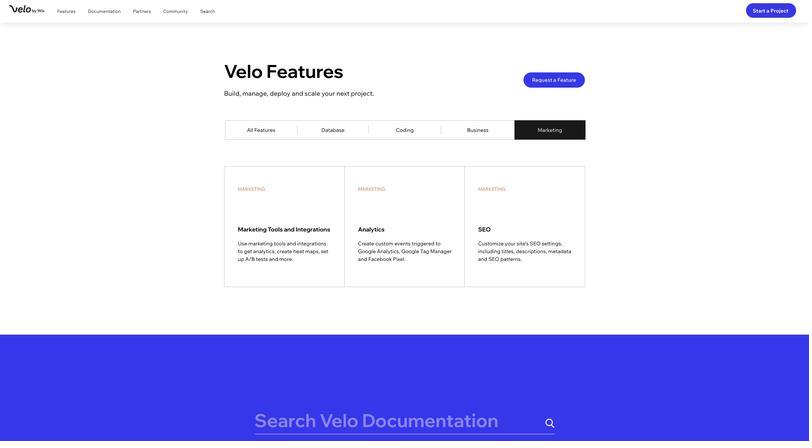 Task type: vqa. For each thing, say whether or not it's contained in the screenshot.
ACHIEVE?
no



Task type: describe. For each thing, give the bounding box(es) containing it.
business button
[[441, 120, 516, 140]]

database button
[[297, 120, 369, 140]]

tag
[[421, 248, 430, 254]]

community
[[163, 8, 188, 14]]

2 google from the left
[[402, 248, 420, 254]]

more.
[[280, 256, 293, 262]]

partners
[[133, 8, 151, 14]]

marketing tools and integrations
[[238, 226, 331, 233]]

coding button
[[369, 120, 442, 140]]

1 vertical spatial seo
[[530, 240, 541, 247]]

coding
[[396, 127, 414, 133]]

marketing for analytics
[[358, 186, 386, 192]]

descriptions,
[[517, 248, 548, 254]]

analytics,
[[254, 248, 276, 254]]

marketing
[[249, 240, 273, 247]]

a for request
[[554, 77, 557, 83]]

feature
[[558, 77, 577, 83]]

and inside "create custom events triggered to google analytics, google tag manager and facebook pixel."
[[358, 256, 368, 262]]

tools
[[274, 240, 286, 247]]

marketing for marketing tools and integrations
[[238, 226, 267, 233]]

create
[[277, 248, 292, 254]]

project
[[771, 7, 789, 14]]

heat
[[294, 248, 304, 254]]

use marketing tools and integrations to get analytics, create heat maps, set up a/b tests and more.
[[238, 240, 329, 262]]

a for start
[[767, 7, 770, 14]]

and right tools
[[284, 226, 295, 233]]

patterns.
[[501, 256, 522, 262]]

all
[[247, 127, 253, 133]]

set
[[321, 248, 329, 254]]

0 vertical spatial seo
[[479, 226, 491, 233]]

to inside "create custom events triggered to google analytics, google tag manager and facebook pixel."
[[436, 240, 441, 247]]

0 vertical spatial features
[[57, 8, 76, 14]]

and up create
[[287, 240, 296, 247]]

and right tests
[[269, 256, 278, 262]]

maps,
[[306, 248, 320, 254]]

velo
[[224, 60, 263, 82]]

deploy
[[270, 89, 291, 97]]

Search Velo Documentation text field
[[255, 407, 555, 434]]

business
[[468, 127, 489, 133]]

customize your site's seo settings, including titles, descriptions, metadata and seo patterns.
[[479, 240, 572, 262]]

request a feature link
[[524, 72, 585, 88]]

including
[[479, 248, 501, 254]]

site's
[[517, 240, 529, 247]]

tools
[[268, 226, 283, 233]]

features for velo features
[[267, 60, 344, 82]]

list containing marketing tools and integrations
[[224, 166, 586, 287]]

marketing button
[[515, 120, 586, 140]]

build,
[[224, 89, 241, 97]]

a/b
[[246, 256, 255, 262]]

next
[[337, 89, 350, 97]]

marketing for seo
[[479, 186, 506, 192]]

up
[[238, 256, 244, 262]]

documentation
[[88, 8, 121, 14]]

create
[[358, 240, 375, 247]]



Task type: locate. For each thing, give the bounding box(es) containing it.
seo
[[479, 226, 491, 233], [530, 240, 541, 247], [489, 256, 500, 262]]

search link
[[196, 3, 223, 19]]

get
[[244, 248, 252, 254]]

seo up the descriptions,
[[530, 240, 541, 247]]

request
[[533, 77, 553, 83]]

custom
[[376, 240, 394, 247]]

manager
[[431, 248, 452, 254]]

a
[[767, 7, 770, 14], [554, 77, 557, 83]]

build, manage, deploy and scale your next project.
[[224, 89, 374, 97]]

metadata
[[549, 248, 572, 254]]

1 marketing from the left
[[238, 186, 265, 192]]

all features
[[247, 127, 276, 133]]

and
[[292, 89, 304, 97], [284, 226, 295, 233], [287, 240, 296, 247], [269, 256, 278, 262], [358, 256, 368, 262], [479, 256, 488, 262]]

0 horizontal spatial a
[[554, 77, 557, 83]]

database
[[322, 127, 345, 133]]

list
[[224, 166, 586, 287]]

integrations
[[298, 240, 327, 247]]

your left next on the left top of the page
[[322, 89, 335, 97]]

seo down including
[[489, 256, 500, 262]]

0 horizontal spatial google
[[358, 248, 376, 254]]

a inside request a feature link
[[554, 77, 557, 83]]

1 horizontal spatial marketing
[[358, 186, 386, 192]]

1 vertical spatial a
[[554, 77, 557, 83]]

to left get
[[238, 248, 243, 254]]

your up titles,
[[505, 240, 516, 247]]

start a project link
[[747, 3, 797, 18]]

1 google from the left
[[358, 248, 376, 254]]

marketing inside button
[[538, 127, 563, 133]]

and left scale
[[292, 89, 304, 97]]

2 vertical spatial seo
[[489, 256, 500, 262]]

your inside customize your site's seo settings, including titles, descriptions, metadata and seo patterns.
[[505, 240, 516, 247]]

1 horizontal spatial google
[[402, 248, 420, 254]]

analytics,
[[377, 248, 401, 254]]

0 vertical spatial a
[[767, 7, 770, 14]]

search
[[200, 8, 215, 14]]

events
[[395, 240, 411, 247]]

project.
[[351, 89, 374, 97]]

3 marketing from the left
[[479, 186, 506, 192]]

your
[[322, 89, 335, 97], [505, 240, 516, 247]]

2 marketing from the left
[[358, 186, 386, 192]]

a left feature
[[554, 77, 557, 83]]

features for all features
[[255, 127, 276, 133]]

0 vertical spatial your
[[322, 89, 335, 97]]

analytics
[[358, 226, 385, 233]]

marketing for marketing tools and integrations
[[238, 186, 265, 192]]

marketing
[[238, 186, 265, 192], [358, 186, 386, 192], [479, 186, 506, 192]]

scale
[[305, 89, 321, 97]]

a inside start a project "link"
[[767, 7, 770, 14]]

1 vertical spatial marketing
[[238, 226, 267, 233]]

0 horizontal spatial marketing
[[238, 226, 267, 233]]

1 vertical spatial to
[[238, 248, 243, 254]]

features inside button
[[255, 127, 276, 133]]

tests
[[256, 256, 268, 262]]

1 horizontal spatial to
[[436, 240, 441, 247]]

1 vertical spatial features
[[267, 60, 344, 82]]

0 horizontal spatial marketing
[[238, 186, 265, 192]]

start
[[754, 7, 766, 14]]

velo features
[[224, 60, 344, 82]]

google down create
[[358, 248, 376, 254]]

settings,
[[542, 240, 563, 247]]

seo up customize
[[479, 226, 491, 233]]

0 horizontal spatial to
[[238, 248, 243, 254]]

facebook
[[369, 256, 392, 262]]

create custom events triggered to google analytics, google tag manager and facebook pixel.
[[358, 240, 452, 262]]

2 vertical spatial features
[[255, 127, 276, 133]]

0 vertical spatial marketing
[[538, 127, 563, 133]]

to inside use marketing tools and integrations to get analytics, create heat maps, set up a/b tests and more.
[[238, 248, 243, 254]]

1 vertical spatial your
[[505, 240, 516, 247]]

features
[[57, 8, 76, 14], [267, 60, 344, 82], [255, 127, 276, 133]]

google
[[358, 248, 376, 254], [402, 248, 420, 254]]

and inside customize your site's seo settings, including titles, descriptions, metadata and seo patterns.
[[479, 256, 488, 262]]

titles,
[[502, 248, 515, 254]]

1 horizontal spatial your
[[505, 240, 516, 247]]

integrations
[[296, 226, 331, 233]]

all features button
[[225, 120, 298, 140]]

0 horizontal spatial your
[[322, 89, 335, 97]]

a right start at right
[[767, 7, 770, 14]]

to
[[436, 240, 441, 247], [238, 248, 243, 254]]

and down create
[[358, 256, 368, 262]]

1 horizontal spatial a
[[767, 7, 770, 14]]

marketing
[[538, 127, 563, 133], [238, 226, 267, 233]]

manage,
[[243, 89, 269, 97]]

request a feature
[[533, 77, 577, 83]]

customize
[[479, 240, 504, 247]]

to up manager at right bottom
[[436, 240, 441, 247]]

and down including
[[479, 256, 488, 262]]

triggered
[[412, 240, 435, 247]]

google down events at bottom
[[402, 248, 420, 254]]

start a project
[[754, 7, 789, 14]]

pixel.
[[394, 256, 406, 262]]

2 horizontal spatial marketing
[[479, 186, 506, 192]]

marketing for marketing
[[538, 127, 563, 133]]

1 horizontal spatial marketing
[[538, 127, 563, 133]]

use
[[238, 240, 247, 247]]

0 vertical spatial to
[[436, 240, 441, 247]]



